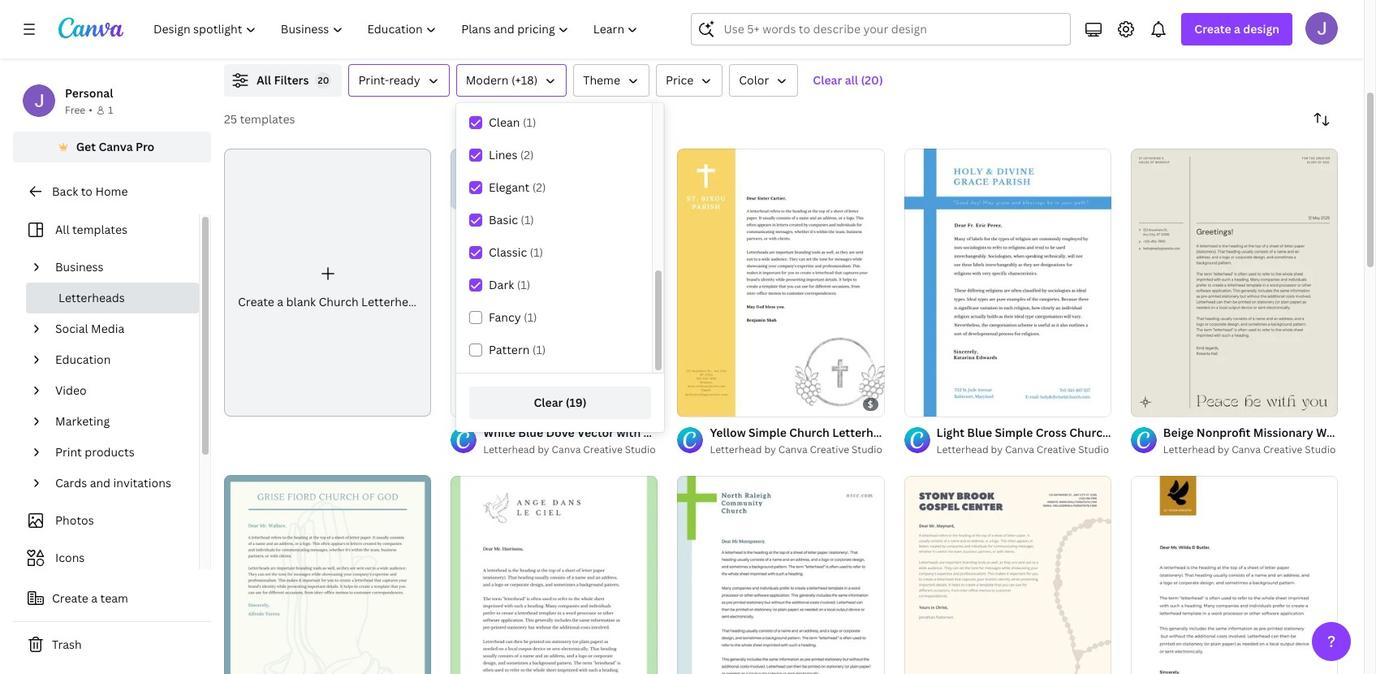 Task type: vqa. For each thing, say whether or not it's contained in the screenshot.
Filters
yes



Task type: describe. For each thing, give the bounding box(es) containing it.
dark
[[489, 277, 514, 292]]

$
[[868, 398, 874, 410]]

create a blank church letterhead element
[[224, 149, 431, 417]]

canva inside white blue dove vector with blue dots church letterhead (us) letterhead by canva creative studio
[[552, 443, 581, 457]]

simple inside light blue simple cross church letterhead letterhead by canva creative studio
[[995, 425, 1033, 440]]

beige nonprofit missionary work classy minimalist charity letterhead image
[[1131, 149, 1338, 417]]

simple inside yellow simple church letterhead letterhead by canva creative studio
[[749, 425, 787, 440]]

marketing link
[[49, 406, 189, 437]]

invitations
[[113, 475, 171, 491]]

yellow simple church letterhead image
[[678, 149, 885, 417]]

all for all filters
[[257, 72, 271, 88]]

•
[[89, 103, 93, 117]]

(1) for classic (1)
[[530, 244, 543, 260]]

print
[[55, 444, 82, 460]]

blue for light
[[968, 425, 993, 440]]

studio inside yellow simple church letterhead letterhead by canva creative studio
[[852, 443, 883, 457]]

get
[[76, 139, 96, 154]]

a for team
[[91, 590, 98, 606]]

by inside light blue simple cross church letterhead letterhead by canva creative studio
[[991, 443, 1003, 457]]

modern (+18)
[[466, 72, 538, 88]]

business
[[55, 259, 104, 275]]

business link
[[49, 252, 189, 283]]

creative inside light blue simple cross church letterhead letterhead by canva creative studio
[[1037, 443, 1076, 457]]

to
[[81, 184, 93, 199]]

marketing
[[55, 413, 110, 429]]

blue cross church minimal letterhead image
[[678, 476, 885, 674]]

classic
[[489, 244, 527, 260]]

(1) for clean (1)
[[523, 115, 536, 130]]

photos link
[[23, 505, 189, 536]]

letterhead by canva creative studio link for dove
[[483, 442, 658, 458]]

design
[[1244, 21, 1280, 37]]

theme button
[[574, 64, 650, 97]]

(1) for dark (1)
[[517, 277, 531, 292]]

cards and invitations link
[[49, 468, 189, 499]]

(1) for pattern (1)
[[533, 342, 546, 357]]

all filters
[[257, 72, 309, 88]]

by inside yellow simple church letterhead letterhead by canva creative studio
[[765, 443, 776, 457]]

with
[[617, 425, 641, 440]]

icons
[[55, 550, 85, 565]]

trash link
[[13, 629, 211, 661]]

blue for white
[[518, 425, 543, 440]]

basic
[[489, 212, 518, 227]]

classic (1)
[[489, 244, 543, 260]]

creative inside white blue dove vector with blue dots church letterhead (us) letterhead by canva creative studio
[[583, 443, 623, 457]]

video link
[[49, 375, 189, 406]]

clear for clear (19)
[[534, 395, 563, 410]]

create for create a design
[[1195, 21, 1232, 37]]

photos
[[55, 512, 94, 528]]

light blue simple cross church letterhead letterhead by canva creative studio
[[937, 425, 1174, 457]]

personal
[[65, 85, 113, 101]]

create a team
[[52, 590, 128, 606]]

white blue dove vector with blue dots church letterhead (us) link
[[483, 424, 831, 442]]

team
[[100, 590, 128, 606]]

pale blue bordered church letterhead image
[[224, 475, 431, 674]]

back to home link
[[13, 175, 211, 208]]

(1) for basic (1)
[[521, 212, 534, 227]]

free
[[65, 103, 85, 117]]

light
[[937, 425, 965, 440]]

25
[[224, 111, 237, 127]]

studio inside light blue simple cross church letterhead letterhead by canva creative studio
[[1079, 443, 1110, 457]]

light blue simple cross church letterhead image
[[904, 149, 1112, 417]]

20
[[318, 74, 329, 86]]

letterhead by canva creative studio link for simple
[[937, 442, 1112, 458]]

create a blank church letterhead
[[238, 294, 422, 310]]

create a blank church letterhead link
[[224, 149, 431, 417]]

cross
[[1036, 425, 1067, 440]]

fancy
[[489, 309, 521, 325]]

25 templates
[[224, 111, 295, 127]]

icons link
[[23, 543, 189, 573]]

Search search field
[[724, 14, 1061, 45]]

jacob simon image
[[1306, 12, 1338, 45]]

free •
[[65, 103, 93, 117]]

letterhead by canva creative studio
[[1164, 443, 1336, 457]]

print-ready
[[359, 72, 420, 88]]

(2) for elegant (2)
[[533, 179, 546, 195]]

price
[[666, 72, 694, 88]]

modern (+18) button
[[456, 64, 567, 97]]

print products link
[[49, 437, 189, 468]]

color button
[[730, 64, 799, 97]]

all templates
[[55, 222, 127, 237]]

price button
[[656, 64, 723, 97]]

dark (1)
[[489, 277, 531, 292]]

clear all (20) button
[[805, 64, 892, 97]]

white blue dove vector with blue dots church letterhead (us) letterhead by canva creative studio
[[483, 425, 831, 457]]

theme
[[583, 72, 620, 88]]

fancy (1)
[[489, 309, 537, 325]]

church letterhead templates image
[[992, 0, 1338, 45]]

yellow simple church letterhead letterhead by canva creative studio
[[710, 425, 894, 457]]

by inside white blue dove vector with blue dots church letterhead (us) letterhead by canva creative studio
[[538, 443, 550, 457]]

vector
[[578, 425, 614, 440]]

lines
[[489, 147, 518, 162]]

canva inside yellow simple church letterhead letterhead by canva creative studio
[[779, 443, 808, 457]]

filters
[[274, 72, 309, 88]]

create for create a blank church letterhead
[[238, 294, 274, 310]]

dark golden rod dove church letterhead image
[[1131, 476, 1338, 674]]

basic (1)
[[489, 212, 534, 227]]

4 by from the left
[[1218, 443, 1230, 457]]

cards
[[55, 475, 87, 491]]

products
[[85, 444, 135, 460]]



Task type: locate. For each thing, give the bounding box(es) containing it.
yellow simple church letterhead link
[[710, 424, 894, 442]]

clear (19)
[[534, 395, 587, 410]]

social media
[[55, 321, 125, 336]]

canva inside button
[[99, 139, 133, 154]]

(1) right dark
[[517, 277, 531, 292]]

education link
[[49, 344, 189, 375]]

a left design at the top of page
[[1235, 21, 1241, 37]]

create left design at the top of page
[[1195, 21, 1232, 37]]

(1) right fancy
[[524, 309, 537, 325]]

2 blue from the left
[[644, 425, 669, 440]]

print-
[[359, 72, 389, 88]]

(20)
[[861, 72, 883, 88]]

a inside button
[[91, 590, 98, 606]]

2 horizontal spatial create
[[1195, 21, 1232, 37]]

1 vertical spatial create
[[238, 294, 274, 310]]

cards and invitations
[[55, 475, 171, 491]]

(2)
[[520, 147, 534, 162], [533, 179, 546, 195]]

0 horizontal spatial a
[[91, 590, 98, 606]]

3 by from the left
[[991, 443, 1003, 457]]

templates right 25
[[240, 111, 295, 127]]

create inside create a design dropdown button
[[1195, 21, 1232, 37]]

create inside create a blank church letterhead element
[[238, 294, 274, 310]]

(1) right 'classic'
[[530, 244, 543, 260]]

create a team button
[[13, 582, 211, 615]]

color
[[739, 72, 769, 88]]

all templates link
[[23, 214, 189, 245]]

4 creative from the left
[[1264, 443, 1303, 457]]

0 vertical spatial create
[[1195, 21, 1232, 37]]

3 letterhead by canva creative studio link from the left
[[937, 442, 1112, 458]]

1 letterhead by canva creative studio link from the left
[[483, 442, 658, 458]]

blue right with
[[644, 425, 669, 440]]

3 studio from the left
[[1079, 443, 1110, 457]]

1 horizontal spatial simple
[[995, 425, 1033, 440]]

0 horizontal spatial simple
[[749, 425, 787, 440]]

studio
[[625, 443, 656, 457], [852, 443, 883, 457], [1079, 443, 1110, 457], [1305, 443, 1336, 457]]

create a design button
[[1182, 13, 1293, 45]]

dove
[[546, 425, 575, 440]]

clear (19) button
[[469, 387, 651, 419]]

all left filters
[[257, 72, 271, 88]]

simple left cross
[[995, 425, 1033, 440]]

1 by from the left
[[538, 443, 550, 457]]

templates
[[240, 111, 295, 127], [72, 222, 127, 237]]

1 vertical spatial templates
[[72, 222, 127, 237]]

clean (1)
[[489, 115, 536, 130]]

ready
[[389, 72, 420, 88]]

back
[[52, 184, 78, 199]]

0 horizontal spatial blue
[[518, 425, 543, 440]]

pale navy blue rosary beads church letterhead image
[[904, 476, 1112, 674]]

1 horizontal spatial a
[[277, 294, 284, 310]]

0 vertical spatial a
[[1235, 21, 1241, 37]]

2 vertical spatial create
[[52, 590, 88, 606]]

pro
[[136, 139, 155, 154]]

by
[[538, 443, 550, 457], [765, 443, 776, 457], [991, 443, 1003, 457], [1218, 443, 1230, 457]]

2 simple from the left
[[995, 425, 1033, 440]]

(1) for fancy (1)
[[524, 309, 537, 325]]

templates down back to home
[[72, 222, 127, 237]]

blue left "dove"
[[518, 425, 543, 440]]

(2) for lines (2)
[[520, 147, 534, 162]]

social
[[55, 321, 88, 336]]

trash
[[52, 637, 82, 652]]

(1) right basic
[[521, 212, 534, 227]]

1 horizontal spatial templates
[[240, 111, 295, 127]]

green simple illustrated dove church letterhead image
[[451, 476, 658, 674]]

clear for clear all (20)
[[813, 72, 843, 88]]

clear left all
[[813, 72, 843, 88]]

all
[[845, 72, 859, 88]]

simple right yellow
[[749, 425, 787, 440]]

blank
[[286, 294, 316, 310]]

pattern (1)
[[489, 342, 546, 357]]

create down icons
[[52, 590, 88, 606]]

a for blank
[[277, 294, 284, 310]]

templates for 25 templates
[[240, 111, 295, 127]]

church inside light blue simple cross church letterhead letterhead by canva creative studio
[[1070, 425, 1110, 440]]

print-ready button
[[349, 64, 450, 97]]

studio inside white blue dove vector with blue dots church letterhead (us) letterhead by canva creative studio
[[625, 443, 656, 457]]

pattern
[[489, 342, 530, 357]]

(1) right pattern
[[533, 342, 546, 357]]

white blue dove vector with blue dots church letterhead (us) image
[[451, 149, 658, 417]]

create a design
[[1195, 21, 1280, 37]]

2 by from the left
[[765, 443, 776, 457]]

1 studio from the left
[[625, 443, 656, 457]]

1 horizontal spatial all
[[257, 72, 271, 88]]

back to home
[[52, 184, 128, 199]]

create inside create a team button
[[52, 590, 88, 606]]

all for all templates
[[55, 222, 69, 237]]

canva inside light blue simple cross church letterhead letterhead by canva creative studio
[[1005, 443, 1035, 457]]

0 vertical spatial clear
[[813, 72, 843, 88]]

templates inside 'link'
[[72, 222, 127, 237]]

a inside dropdown button
[[1235, 21, 1241, 37]]

light blue simple cross church letterhead link
[[937, 424, 1174, 442]]

Sort by button
[[1306, 103, 1338, 136]]

1 vertical spatial clear
[[534, 395, 563, 410]]

clean
[[489, 115, 520, 130]]

clear
[[813, 72, 843, 88], [534, 395, 563, 410]]

1 simple from the left
[[749, 425, 787, 440]]

blue
[[518, 425, 543, 440], [644, 425, 669, 440], [968, 425, 993, 440]]

blue inside light blue simple cross church letterhead letterhead by canva creative studio
[[968, 425, 993, 440]]

canva
[[99, 139, 133, 154], [552, 443, 581, 457], [779, 443, 808, 457], [1005, 443, 1035, 457], [1232, 443, 1261, 457]]

2 vertical spatial a
[[91, 590, 98, 606]]

creative inside yellow simple church letterhead letterhead by canva creative studio
[[810, 443, 850, 457]]

20 filter options selected element
[[315, 72, 332, 89]]

all
[[257, 72, 271, 88], [55, 222, 69, 237]]

(2) right lines
[[520, 147, 534, 162]]

dots
[[671, 425, 698, 440]]

0 horizontal spatial create
[[52, 590, 88, 606]]

creative
[[583, 443, 623, 457], [810, 443, 850, 457], [1037, 443, 1076, 457], [1264, 443, 1303, 457]]

a
[[1235, 21, 1241, 37], [277, 294, 284, 310], [91, 590, 98, 606]]

elegant (2)
[[489, 179, 546, 195]]

1 vertical spatial all
[[55, 222, 69, 237]]

0 horizontal spatial all
[[55, 222, 69, 237]]

3 blue from the left
[[968, 425, 993, 440]]

(1) right clean at the top of the page
[[523, 115, 536, 130]]

0 vertical spatial all
[[257, 72, 271, 88]]

2 creative from the left
[[810, 443, 850, 457]]

1 blue from the left
[[518, 425, 543, 440]]

top level navigation element
[[143, 13, 653, 45]]

2 horizontal spatial blue
[[968, 425, 993, 440]]

2 letterhead by canva creative studio link from the left
[[710, 442, 885, 458]]

church inside white blue dove vector with blue dots church letterhead (us) letterhead by canva creative studio
[[700, 425, 740, 440]]

1 horizontal spatial blue
[[644, 425, 669, 440]]

0 vertical spatial templates
[[240, 111, 295, 127]]

1 vertical spatial (2)
[[533, 179, 546, 195]]

1 horizontal spatial clear
[[813, 72, 843, 88]]

(2) right "elegant"
[[533, 179, 546, 195]]

create for create a team
[[52, 590, 88, 606]]

home
[[95, 184, 128, 199]]

(us)
[[807, 425, 831, 440]]

a left team
[[91, 590, 98, 606]]

elegant
[[489, 179, 530, 195]]

a for design
[[1235, 21, 1241, 37]]

letterheads
[[58, 290, 125, 305]]

templates for all templates
[[72, 222, 127, 237]]

clear all (20)
[[813, 72, 883, 88]]

video
[[55, 383, 87, 398]]

and
[[90, 475, 111, 491]]

2 studio from the left
[[852, 443, 883, 457]]

all down back
[[55, 222, 69, 237]]

(19)
[[566, 395, 587, 410]]

modern
[[466, 72, 509, 88]]

3 creative from the left
[[1037, 443, 1076, 457]]

letterhead by canva creative studio link
[[483, 442, 658, 458], [710, 442, 885, 458], [937, 442, 1112, 458], [1164, 442, 1338, 458]]

blue right light
[[968, 425, 993, 440]]

0 horizontal spatial clear
[[534, 395, 563, 410]]

create left blank
[[238, 294, 274, 310]]

social media link
[[49, 313, 189, 344]]

4 letterhead by canva creative studio link from the left
[[1164, 442, 1338, 458]]

0 horizontal spatial templates
[[72, 222, 127, 237]]

lines (2)
[[489, 147, 534, 162]]

(+18)
[[512, 72, 538, 88]]

a left blank
[[277, 294, 284, 310]]

get canva pro button
[[13, 132, 211, 162]]

4 studio from the left
[[1305, 443, 1336, 457]]

1 creative from the left
[[583, 443, 623, 457]]

None search field
[[692, 13, 1072, 45]]

1 horizontal spatial create
[[238, 294, 274, 310]]

2 horizontal spatial a
[[1235, 21, 1241, 37]]

church inside yellow simple church letterhead letterhead by canva creative studio
[[790, 425, 830, 440]]

simple
[[749, 425, 787, 440], [995, 425, 1033, 440]]

all inside 'link'
[[55, 222, 69, 237]]

1
[[108, 103, 113, 117]]

letterhead by canva creative studio link for church
[[710, 442, 885, 458]]

education
[[55, 352, 111, 367]]

0 vertical spatial (2)
[[520, 147, 534, 162]]

clear left (19)
[[534, 395, 563, 410]]

1 vertical spatial a
[[277, 294, 284, 310]]



